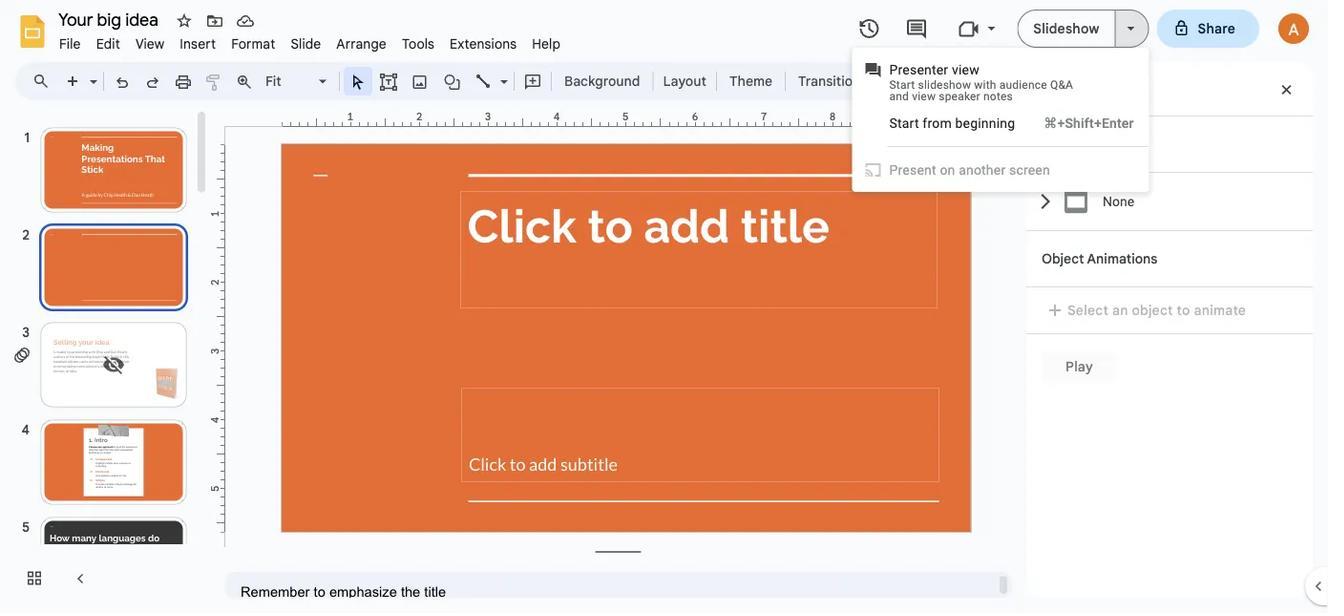 Task type: locate. For each thing, give the bounding box(es) containing it.
edit
[[96, 35, 120, 52]]

0 vertical spatial transition
[[799, 73, 861, 89]]

1 vertical spatial transition
[[1076, 136, 1138, 152]]

help
[[532, 35, 561, 52]]

arrange
[[337, 35, 387, 52]]

presenter view start slideshow with audience q&a and view speaker notes
[[890, 62, 1074, 103]]

Menus field
[[24, 68, 66, 95]]

transition inside motion "section"
[[1076, 136, 1138, 152]]

1 vertical spatial slide
[[1042, 136, 1073, 152]]

screen
[[1010, 162, 1051, 178]]

object
[[1042, 250, 1084, 267]]

slide inside motion "section"
[[1042, 136, 1073, 152]]

1 horizontal spatial slide
[[1042, 136, 1073, 152]]

layout button
[[658, 67, 712, 96]]

application
[[0, 0, 1329, 613]]

animate
[[1194, 302, 1247, 319]]

⌘+shift+enter
[[1044, 115, 1134, 131]]

transition down ⌘+shift+enter
[[1076, 136, 1138, 152]]

select an object to animate button
[[1042, 299, 1259, 322]]

0 horizontal spatial view
[[912, 90, 936, 103]]

1 vertical spatial view
[[912, 90, 936, 103]]

select
[[1068, 302, 1109, 319]]

arrange menu item
[[329, 32, 394, 55]]

motion section
[[1027, 0, 1313, 598]]

navigation
[[0, 108, 210, 613]]

tools
[[402, 35, 435, 52]]

menu bar inside the menu bar banner
[[52, 25, 568, 56]]

1 horizontal spatial transition
[[1076, 136, 1138, 152]]

view right and
[[912, 90, 936, 103]]

background
[[564, 73, 640, 89]]

extensions menu item
[[442, 32, 525, 55]]

start down and
[[890, 115, 919, 131]]

theme
[[730, 73, 773, 89]]

slide menu item
[[283, 32, 329, 55]]

slide inside menu item
[[291, 35, 321, 52]]

view
[[136, 35, 165, 52]]

none
[[1103, 194, 1135, 209]]

transition right theme
[[799, 73, 861, 89]]

menu bar banner
[[0, 0, 1329, 613]]

presenter
[[890, 62, 949, 77]]

menu bar containing file
[[52, 25, 568, 56]]

view
[[952, 62, 980, 77], [912, 90, 936, 103]]

⌘+shift+enter element
[[1021, 114, 1134, 133]]

slide down ⌘+shift+enter element
[[1042, 136, 1073, 152]]

start down presenter
[[890, 78, 915, 92]]

menu containing presenter view
[[852, 48, 1150, 192]]

start
[[890, 78, 915, 92], [890, 115, 919, 131]]

file
[[59, 35, 81, 52]]

edit menu item
[[88, 32, 128, 55]]

audience
[[1000, 78, 1048, 92]]

theme button
[[721, 67, 781, 96]]

presentation options image
[[1128, 27, 1135, 31]]

view up with
[[952, 62, 980, 77]]

1 start from the top
[[890, 78, 915, 92]]

0 horizontal spatial slide
[[291, 35, 321, 52]]

1 horizontal spatial view
[[952, 62, 980, 77]]

background button
[[556, 67, 649, 96]]

slide for slide transition
[[1042, 136, 1073, 152]]

0 vertical spatial view
[[952, 62, 980, 77]]

application containing slideshow
[[0, 0, 1329, 613]]

file menu item
[[52, 32, 88, 55]]

menu
[[852, 48, 1150, 192]]

object
[[1132, 302, 1174, 319]]

beginning
[[956, 115, 1016, 131]]

1 vertical spatial start
[[890, 115, 919, 131]]

format
[[231, 35, 275, 52]]

transition
[[799, 73, 861, 89], [1076, 136, 1138, 152]]

0 vertical spatial slide
[[291, 35, 321, 52]]

0 horizontal spatial transition
[[799, 73, 861, 89]]

menu bar
[[52, 25, 568, 56]]

slide up zoom field
[[291, 35, 321, 52]]

slide
[[291, 35, 321, 52], [1042, 136, 1073, 152]]

insert menu item
[[172, 32, 224, 55]]

0 vertical spatial start
[[890, 78, 915, 92]]

main toolbar
[[56, 0, 870, 498]]

play button
[[1042, 350, 1117, 384]]

Zoom field
[[260, 68, 335, 96]]

slide for slide
[[291, 35, 321, 52]]

insert image image
[[409, 68, 431, 95]]



Task type: describe. For each thing, give the bounding box(es) containing it.
play
[[1066, 358, 1094, 375]]

share button
[[1157, 10, 1260, 48]]

object animations
[[1042, 250, 1158, 267]]

Rename text field
[[52, 8, 169, 31]]

extensions
[[450, 35, 517, 52]]

slideshow button
[[1018, 10, 1116, 48]]

start from beginning
[[890, 115, 1016, 131]]

notes
[[984, 90, 1013, 103]]

new slide with layout image
[[85, 69, 97, 75]]

format menu item
[[224, 32, 283, 55]]

insert
[[180, 35, 216, 52]]

an
[[1113, 302, 1129, 319]]

Zoom text field
[[263, 68, 316, 95]]

speaker
[[939, 90, 981, 103]]

view menu item
[[128, 32, 172, 55]]

transition inside button
[[799, 73, 861, 89]]

2 start from the top
[[890, 115, 919, 131]]

present
[[890, 162, 937, 178]]

help menu item
[[525, 32, 568, 55]]

with
[[974, 78, 997, 92]]

select an object to animate
[[1068, 302, 1247, 319]]

start inside presenter view start slideshow with audience q&a and view speaker notes
[[890, 78, 915, 92]]

to
[[1177, 302, 1191, 319]]

shape image
[[442, 68, 464, 95]]

slideshow
[[918, 78, 971, 92]]

share
[[1198, 20, 1236, 37]]

none tab
[[1034, 172, 1313, 230]]

present on another screen
[[890, 162, 1051, 178]]

slide transition
[[1042, 136, 1138, 152]]

q&a
[[1051, 78, 1074, 92]]

from
[[923, 115, 952, 131]]

on
[[940, 162, 956, 178]]

present on another screen menu item
[[853, 155, 1149, 185]]

tools menu item
[[394, 32, 442, 55]]

Star checkbox
[[171, 8, 198, 34]]

layout
[[663, 73, 707, 89]]

another
[[959, 162, 1006, 178]]

transition button
[[790, 67, 869, 96]]

slideshow
[[1034, 20, 1100, 37]]

and
[[890, 90, 909, 103]]

animations
[[1087, 250, 1158, 267]]



Task type: vqa. For each thing, say whether or not it's contained in the screenshot.
OPTIONS in section
no



